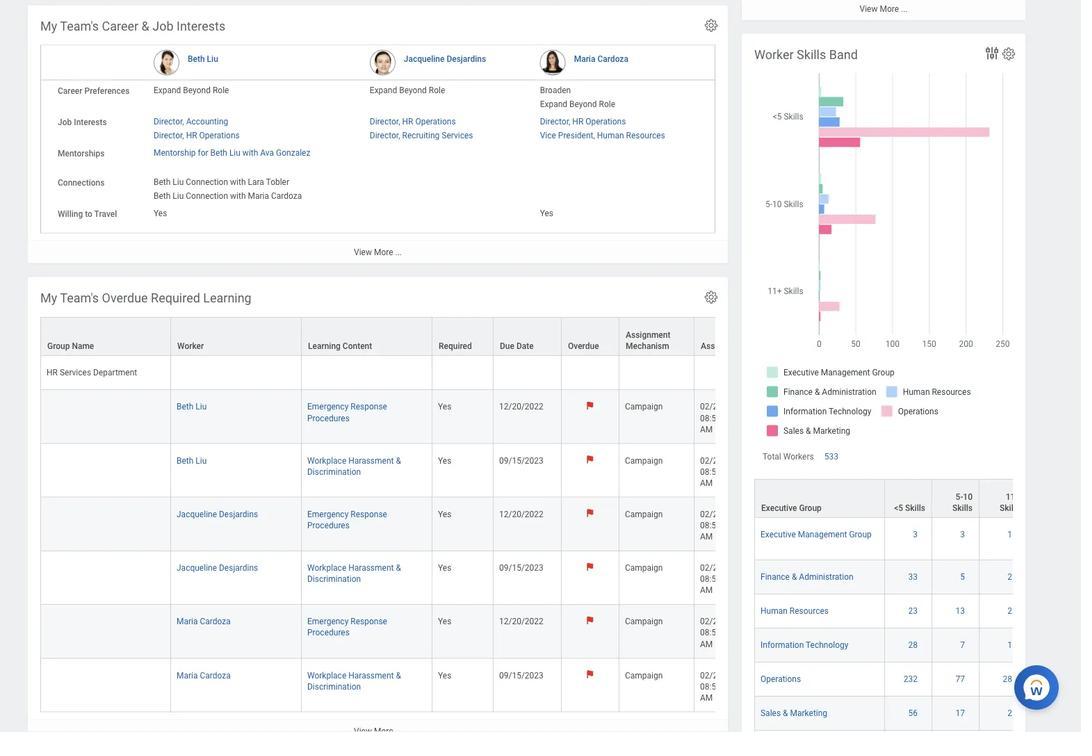 Task type: locate. For each thing, give the bounding box(es) containing it.
0 vertical spatial ...
[[902, 4, 908, 14]]

1 vertical spatial emergency response procedures
[[308, 509, 388, 530]]

1 down "11+ skills"
[[1008, 530, 1013, 540]]

worker inside popup button
[[177, 341, 204, 351]]

0 vertical spatial group
[[47, 341, 70, 351]]

my inside my team's career & job interests element
[[40, 19, 57, 33]]

3 12/20/2022 from the top
[[500, 617, 544, 627]]

0 horizontal spatial expand
[[154, 85, 181, 95]]

0 vertical spatial maria cardoza link
[[575, 51, 629, 64]]

2 emergency response procedures from the top
[[308, 509, 388, 530]]

due date
[[500, 341, 534, 351]]

services right recruiting
[[442, 131, 473, 140]]

operations for 'director, hr operations' 'link' corresponding to president,
[[586, 117, 627, 126]]

human resources link
[[761, 604, 829, 616]]

1 12/20/2022 from the top
[[500, 402, 544, 412]]

3 09/15/2023 from the top
[[500, 671, 544, 680]]

3 response from the top
[[351, 617, 388, 627]]

director, hr operations for recruiting
[[370, 117, 456, 126]]

6 am from the top
[[701, 693, 713, 703]]

3 emergency response procedures from the top
[[308, 617, 388, 638]]

1 response from the top
[[351, 402, 388, 412]]

information technology link
[[761, 638, 849, 651]]

1
[[1008, 530, 1013, 540], [1008, 641, 1013, 651]]

4 campaign element from the top
[[626, 560, 663, 573]]

operations down accounting
[[199, 131, 240, 140]]

executive inside executive group popup button
[[762, 504, 798, 513]]

0 vertical spatial 2 button
[[1008, 572, 1015, 583]]

4 campaign from the top
[[626, 563, 663, 573]]

2 workplace from the top
[[308, 563, 347, 573]]

0 vertical spatial 28 button
[[909, 640, 921, 651]]

02/23/2021 08:51:02.249 am for first campaign element from the bottom of the my team's overdue required learning element
[[701, 671, 751, 703]]

0 vertical spatial emergency
[[308, 402, 349, 412]]

finance & administration
[[761, 573, 854, 582]]

2 response from the top
[[351, 509, 388, 519]]

3 emergency from the top
[[308, 617, 349, 627]]

learning content button
[[302, 318, 432, 355]]

jacqueline for workplace harassment & discrimination
[[177, 563, 217, 573]]

role up director, recruiting services link
[[429, 85, 445, 95]]

row containing information technology
[[755, 629, 1082, 663]]

0 vertical spatial 28
[[909, 641, 918, 651]]

assignment mechanism column header
[[620, 317, 695, 357]]

director, hr operations link up director, recruiting services link
[[370, 114, 456, 126]]

3 down <5 skills
[[914, 530, 918, 540]]

row containing operations
[[755, 663, 1082, 697]]

3 2 button from the top
[[1008, 708, 1015, 719]]

preferences
[[85, 86, 130, 96]]

services inside row
[[60, 368, 91, 378]]

operations up director, recruiting services link
[[416, 117, 456, 126]]

beth
[[188, 54, 205, 64], [211, 148, 227, 158], [154, 177, 171, 187], [154, 191, 171, 201], [177, 402, 194, 412], [177, 456, 194, 465]]

connection for maria
[[186, 191, 228, 201]]

1 horizontal spatial expand
[[370, 85, 397, 95]]

director, hr operations link down director, accounting
[[154, 128, 240, 140]]

row containing executive management group
[[755, 518, 1082, 561]]

beyond for broaden
[[570, 99, 597, 109]]

resources right "president,"
[[627, 131, 666, 140]]

3 procedures from the top
[[308, 628, 350, 638]]

beyond up director, recruiting services link
[[400, 85, 427, 95]]

2 workplace harassment & discrimination link from the top
[[308, 560, 401, 584]]

expand up the director, accounting link
[[154, 85, 181, 95]]

skills down 11+
[[1001, 504, 1021, 513]]

human inside human resources link
[[761, 607, 788, 616]]

12/20/2022 for jacqueline desjardins
[[500, 509, 544, 519]]

my team's career & job interests
[[40, 19, 226, 33]]

services
[[442, 131, 473, 140], [60, 368, 91, 378]]

with up beth liu connection with maria cardoza element
[[230, 177, 246, 187]]

2 02/23/2021 from the top
[[701, 456, 745, 465]]

3 workplace from the top
[[308, 671, 347, 680]]

1 08:51:02.249 from the top
[[701, 413, 749, 423]]

worker inside 'element'
[[755, 47, 794, 62]]

1 vertical spatial jacqueline
[[177, 509, 217, 519]]

2 campaign element from the top
[[626, 453, 663, 465]]

director, hr operations link
[[370, 114, 456, 126], [540, 114, 627, 126], [154, 128, 240, 140]]

jacqueline desjardins for emergency response procedures
[[177, 509, 258, 519]]

expand beyond role element down broaden on the top of page
[[540, 96, 616, 109]]

2 vertical spatial with
[[230, 191, 246, 201]]

learning content
[[308, 341, 372, 351]]

28 button right 77 "button" at right bottom
[[1004, 674, 1015, 685]]

workplace for desjardins
[[308, 563, 347, 573]]

1 horizontal spatial learning
[[308, 341, 341, 351]]

1 vertical spatial workplace harassment & discrimination
[[308, 563, 401, 584]]

executive group column header
[[755, 479, 886, 519]]

2 vertical spatial 2
[[1008, 709, 1013, 719]]

2 1 from the top
[[1008, 641, 1013, 651]]

1 vertical spatial services
[[60, 368, 91, 378]]

3 workplace harassment & discrimination from the top
[[308, 671, 401, 692]]

0 horizontal spatial group
[[47, 341, 70, 351]]

row
[[40, 317, 838, 357], [40, 390, 838, 444], [40, 444, 838, 498], [755, 479, 1082, 519], [40, 498, 838, 551], [755, 518, 1082, 561], [40, 551, 838, 605], [755, 561, 1082, 595], [755, 595, 1082, 629], [40, 605, 838, 659], [755, 629, 1082, 663], [40, 659, 838, 713], [755, 663, 1082, 697], [755, 697, 1082, 731], [755, 731, 1082, 733]]

2 horizontal spatial group
[[850, 530, 872, 540]]

17 button
[[956, 708, 968, 719]]

08:51:02.249 for 1st campaign element from the top of the my team's overdue required learning element
[[701, 413, 749, 423]]

0 vertical spatial resources
[[627, 131, 666, 140]]

operations
[[416, 117, 456, 126], [586, 117, 627, 126], [199, 131, 240, 140], [761, 675, 802, 685]]

1 button right the 7 button
[[1008, 640, 1015, 651]]

0 horizontal spatial 28
[[909, 641, 918, 651]]

services down group name
[[60, 368, 91, 378]]

0 horizontal spatial required
[[151, 291, 200, 305]]

1 vertical spatial workplace harassment & discrimination link
[[308, 560, 401, 584]]

1 vertical spatial discrimination
[[308, 574, 361, 584]]

resources inside row
[[790, 607, 829, 616]]

workplace harassment & discrimination
[[308, 456, 401, 477], [308, 563, 401, 584], [308, 671, 401, 692]]

1 horizontal spatial group
[[800, 504, 822, 513]]

hr services department row
[[40, 356, 838, 390]]

1 workplace harassment & discrimination link from the top
[[308, 453, 401, 477]]

1 02/23/2021 08:51:02.249 am from the top
[[701, 402, 751, 434]]

1 right the 7 button
[[1008, 641, 1013, 651]]

skills for 11+
[[1001, 504, 1021, 513]]

<5 skills column header
[[886, 479, 933, 519]]

beyond down broaden on the top of page
[[570, 99, 597, 109]]

09/15/2023 for beth liu
[[500, 456, 544, 465]]

director, hr operations down director, accounting
[[154, 131, 240, 140]]

0 vertical spatial 1
[[1008, 530, 1013, 540]]

0 horizontal spatial expand beyond role
[[154, 85, 229, 95]]

1 team's from the top
[[60, 19, 99, 33]]

0 horizontal spatial human
[[598, 131, 625, 140]]

expand beyond role for broaden
[[540, 99, 616, 109]]

2 discrimination from the top
[[308, 574, 361, 584]]

group name
[[47, 341, 94, 351]]

expand beyond role up the director, accounting link
[[154, 85, 229, 95]]

0 horizontal spatial resources
[[627, 131, 666, 140]]

tobler
[[266, 177, 289, 187]]

2 date from the left
[[738, 341, 756, 351]]

learning content column header
[[302, 317, 433, 357]]

executive for executive management group
[[761, 530, 797, 540]]

vice president, human resources
[[540, 131, 666, 140]]

1 vertical spatial human
[[761, 607, 788, 616]]

1 vertical spatial more
[[374, 247, 394, 257]]

group right management
[[850, 530, 872, 540]]

2 12/20/2022 from the top
[[500, 509, 544, 519]]

connection
[[186, 177, 228, 187], [186, 191, 228, 201]]

3 am from the top
[[701, 532, 713, 542]]

skills left the band
[[797, 47, 827, 62]]

my for my team's overdue required learning
[[40, 291, 57, 305]]

role
[[213, 85, 229, 95], [429, 85, 445, 95], [600, 99, 616, 109]]

skills right <5
[[906, 504, 926, 513]]

director, hr operations up "president,"
[[540, 117, 627, 126]]

1 09/15/2023 from the top
[[500, 456, 544, 465]]

1 vertical spatial with
[[230, 177, 246, 187]]

1 vertical spatial 2 button
[[1008, 606, 1015, 617]]

0 horizontal spatial career
[[58, 86, 82, 96]]

career
[[102, 19, 139, 33], [58, 86, 82, 96]]

7
[[961, 641, 966, 651]]

operations down information
[[761, 675, 802, 685]]

1 2 from the top
[[1008, 573, 1013, 582]]

1 discrimination from the top
[[308, 467, 361, 477]]

worker down my team's overdue required learning
[[177, 341, 204, 351]]

0 vertical spatial human
[[598, 131, 625, 140]]

my team's career & job interests element
[[28, 5, 729, 264]]

willing
[[58, 209, 83, 219]]

career up preferences
[[102, 19, 139, 33]]

worker for worker skills band
[[755, 47, 794, 62]]

3 workplace harassment & discrimination link from the top
[[308, 668, 401, 692]]

emergency for desjardins
[[308, 509, 349, 519]]

& inside 'link'
[[792, 573, 798, 582]]

jacqueline desjardins
[[404, 54, 486, 64], [177, 509, 258, 519], [177, 563, 258, 573]]

6 02/23/2021 08:51:02.249 am from the top
[[701, 671, 751, 703]]

team's up group name popup button
[[60, 291, 99, 305]]

1 vertical spatial connection
[[186, 191, 228, 201]]

procedures for maria cardoza
[[308, 628, 350, 638]]

cell
[[171, 356, 302, 390], [302, 356, 433, 390], [433, 356, 494, 390], [494, 356, 562, 390], [562, 356, 620, 390], [620, 356, 695, 390], [695, 356, 763, 390], [40, 390, 171, 444], [40, 444, 171, 498], [40, 498, 171, 551], [40, 551, 171, 605], [40, 605, 171, 659], [40, 659, 171, 713], [755, 731, 886, 733], [886, 731, 933, 733], [933, 731, 980, 733], [980, 731, 1028, 733]]

row containing sales & marketing
[[755, 697, 1082, 731]]

row containing assignment mechanism
[[40, 317, 838, 357]]

3 button down 5-10 skills
[[961, 529, 968, 541]]

hr down group name
[[47, 368, 58, 378]]

2 emergency response procedures link from the top
[[308, 507, 388, 530]]

1 1 from the top
[[1008, 530, 1013, 540]]

2 vertical spatial response
[[351, 617, 388, 627]]

operations for left 'director, hr operations' 'link'
[[199, 131, 240, 140]]

administration
[[800, 573, 854, 582]]

02/23/2021 08:51:02.249 am for 4th campaign element
[[701, 563, 751, 595]]

2 team's from the top
[[60, 291, 99, 305]]

1 horizontal spatial services
[[442, 131, 473, 140]]

0 horizontal spatial job
[[58, 117, 72, 127]]

1 horizontal spatial view more ...
[[860, 4, 908, 14]]

emergency for liu
[[308, 402, 349, 412]]

0 horizontal spatial beyond
[[183, 85, 211, 95]]

23
[[909, 607, 918, 616]]

2 button right 5 button
[[1008, 572, 1015, 583]]

executive management group
[[761, 530, 872, 540]]

skills for <5
[[906, 504, 926, 513]]

1 vertical spatial 28 button
[[1004, 674, 1015, 685]]

1 emergency response procedures from the top
[[308, 402, 388, 423]]

response
[[351, 402, 388, 412], [351, 509, 388, 519], [351, 617, 388, 627]]

0 vertical spatial executive
[[762, 504, 798, 513]]

2 horizontal spatial expand beyond role element
[[540, 96, 616, 109]]

2 right 5 button
[[1008, 573, 1013, 582]]

2 2 button from the top
[[1008, 606, 1015, 617]]

role up vice president, human resources "link"
[[600, 99, 616, 109]]

5 02/23/2021 08:51:02.249 am from the top
[[701, 617, 751, 649]]

11+ skills button
[[980, 480, 1027, 518]]

2 02/23/2021 08:51:02.249 am from the top
[[701, 456, 751, 488]]

02/23/2021 for fourth campaign element from the bottom of the my team's overdue required learning element
[[701, 509, 745, 519]]

director,
[[154, 117, 184, 126], [370, 117, 400, 126], [540, 117, 571, 126], [154, 131, 184, 140], [370, 131, 400, 140]]

response for desjardins
[[351, 509, 388, 519]]

operations up vice president, human resources "link"
[[586, 117, 627, 126]]

hr
[[403, 117, 414, 126], [573, 117, 584, 126], [186, 131, 197, 140], [47, 368, 58, 378]]

executive up the executive management group link
[[762, 504, 798, 513]]

resources up "information technology" link
[[790, 607, 829, 616]]

1 vertical spatial 2
[[1008, 607, 1013, 616]]

0 vertical spatial my
[[40, 19, 57, 33]]

director, hr operations for president,
[[540, 117, 627, 126]]

1 horizontal spatial human
[[761, 607, 788, 616]]

09/15/2023 for maria cardoza
[[500, 671, 544, 680]]

2 horizontal spatial director, hr operations
[[540, 117, 627, 126]]

yes element
[[154, 206, 167, 218], [540, 206, 554, 218]]

maria cardoza link for workplace harassment & discrimination
[[177, 668, 231, 680]]

workplace harassment & discrimination link for beth liu
[[308, 453, 401, 477]]

hr for 'director, hr operations' 'link' corresponding to president,
[[573, 117, 584, 126]]

4 08:51:02.249 from the top
[[701, 574, 749, 584]]

executive group button
[[756, 480, 885, 518]]

willing to travel
[[58, 209, 117, 219]]

overdue inside popup button
[[568, 341, 599, 351]]

0 vertical spatial services
[[442, 131, 473, 140]]

28 button down 23 button
[[909, 640, 921, 651]]

3 button down <5 skills
[[914, 529, 921, 541]]

beth for top beth liu link
[[188, 54, 205, 64]]

3 harassment from the top
[[349, 671, 394, 680]]

maria for workplace harassment & discrimination's maria cardoza link
[[177, 671, 198, 680]]

learning left "content"
[[308, 341, 341, 351]]

career up job interests
[[58, 86, 82, 96]]

0 vertical spatial job
[[153, 19, 174, 33]]

cardoza
[[598, 54, 629, 64], [271, 191, 302, 201], [200, 617, 231, 627], [200, 671, 231, 680]]

2 vertical spatial beth liu link
[[177, 453, 207, 465]]

11+
[[1007, 492, 1021, 502]]

1 horizontal spatial career
[[102, 19, 139, 33]]

overdue up group name popup button
[[102, 291, 148, 305]]

0 horizontal spatial 3
[[914, 530, 918, 540]]

5 08:51:02.249 from the top
[[701, 628, 749, 638]]

09/15/2023 for jacqueline desjardins
[[500, 563, 544, 573]]

am for first campaign element from the bottom of the my team's overdue required learning element
[[701, 693, 713, 703]]

required button
[[433, 318, 493, 355]]

broaden element
[[540, 83, 571, 95]]

1 vertical spatial view more ...
[[354, 247, 402, 257]]

worker for worker
[[177, 341, 204, 351]]

2 button right 17 button
[[1008, 708, 1015, 719]]

1 button down "11+ skills"
[[1008, 529, 1015, 541]]

worker
[[755, 47, 794, 62], [177, 341, 204, 351]]

08:51:02.249 for 4th campaign element
[[701, 574, 749, 584]]

2 2 from the top
[[1008, 607, 1013, 616]]

0 vertical spatial 09/15/2023
[[500, 456, 544, 465]]

1 02/23/2021 from the top
[[701, 402, 745, 412]]

2 vertical spatial emergency
[[308, 617, 349, 627]]

emergency
[[308, 402, 349, 412], [308, 509, 349, 519], [308, 617, 349, 627]]

2 harassment from the top
[[349, 563, 394, 573]]

am for 1st campaign element from the top of the my team's overdue required learning element
[[701, 424, 713, 434]]

2 vertical spatial workplace
[[308, 671, 347, 680]]

1 vertical spatial required
[[439, 341, 472, 351]]

1 campaign element from the top
[[626, 399, 663, 412]]

1 am from the top
[[701, 424, 713, 434]]

connection down beth liu connection with lara tobler
[[186, 191, 228, 201]]

director, hr operations up director, recruiting services link
[[370, 117, 456, 126]]

28 down 23 button
[[909, 641, 918, 651]]

08:51:02.249
[[701, 413, 749, 423], [701, 467, 749, 477], [701, 521, 749, 530], [701, 574, 749, 584], [701, 628, 749, 638], [701, 682, 749, 692]]

human down finance
[[761, 607, 788, 616]]

1 emergency response procedures link from the top
[[308, 399, 388, 423]]

0 horizontal spatial worker
[[177, 341, 204, 351]]

beth liu connection with lara tobler
[[154, 177, 289, 187]]

4 02/23/2021 from the top
[[701, 563, 745, 573]]

expand beyond role element up the director, accounting link
[[154, 83, 229, 95]]

skills inside popup button
[[906, 504, 926, 513]]

5-10 skills column header
[[933, 479, 980, 519]]

3 discrimination from the top
[[308, 682, 361, 692]]

1 vertical spatial jacqueline desjardins
[[177, 509, 258, 519]]

mentorships
[[58, 149, 105, 158]]

2 am from the top
[[701, 478, 713, 488]]

5-
[[956, 492, 964, 502]]

28 right 77 "button" at right bottom
[[1004, 675, 1013, 685]]

hr up director, recruiting services link
[[403, 117, 414, 126]]

1 1 button from the top
[[1008, 529, 1015, 541]]

3 2 from the top
[[1008, 709, 1013, 719]]

configure my team's overdue required learning image
[[704, 290, 719, 305]]

jacqueline
[[404, 54, 445, 64], [177, 509, 217, 519], [177, 563, 217, 573]]

items selected list
[[540, 83, 638, 110], [154, 114, 262, 140], [370, 114, 496, 140], [540, 114, 688, 140], [154, 174, 324, 201]]

hr down director, accounting
[[186, 131, 197, 140]]

6 08:51:02.249 from the top
[[701, 682, 749, 692]]

team's up career preferences
[[60, 19, 99, 33]]

beth liu link for emergency
[[177, 399, 207, 412]]

0 vertical spatial maria cardoza
[[575, 54, 629, 64]]

assigned
[[701, 341, 736, 351]]

hr inside hr services department row
[[47, 368, 58, 378]]

1 vertical spatial executive
[[761, 530, 797, 540]]

human right "president,"
[[598, 131, 625, 140]]

3 02/23/2021 from the top
[[701, 509, 745, 519]]

1 horizontal spatial more
[[880, 4, 900, 14]]

1 3 button from the left
[[914, 529, 921, 541]]

2 right 17 button
[[1008, 709, 1013, 719]]

5 02/23/2021 from the top
[[701, 617, 745, 627]]

2 vertical spatial 09/15/2023
[[500, 671, 544, 680]]

2 button right 13 button
[[1008, 606, 1015, 617]]

0 horizontal spatial view
[[354, 247, 372, 257]]

2 vertical spatial beth liu
[[177, 456, 207, 465]]

2 right 13 button
[[1008, 607, 1013, 616]]

0 vertical spatial connection
[[186, 177, 228, 187]]

discrimination for beth liu
[[308, 467, 361, 477]]

2 emergency from the top
[[308, 509, 349, 519]]

23 button
[[909, 606, 921, 617]]

date inside column header
[[517, 341, 534, 351]]

1 vertical spatial beth liu link
[[177, 399, 207, 412]]

3 08:51:02.249 from the top
[[701, 521, 749, 530]]

am for fifth campaign element from the bottom of the my team's overdue required learning element
[[701, 478, 713, 488]]

2 09/15/2023 from the top
[[500, 563, 544, 573]]

2 my from the top
[[40, 291, 57, 305]]

with
[[243, 148, 258, 158], [230, 177, 246, 187], [230, 191, 246, 201]]

row containing finance & administration
[[755, 561, 1082, 595]]

4 02/23/2021 08:51:02.249 am from the top
[[701, 563, 751, 595]]

5 button
[[961, 572, 968, 583]]

1 horizontal spatial director, hr operations link
[[370, 114, 456, 126]]

beth liu inside my team's career & job interests element
[[188, 54, 218, 64]]

1 2 button from the top
[[1008, 572, 1015, 583]]

1 vertical spatial response
[[351, 509, 388, 519]]

0 horizontal spatial role
[[213, 85, 229, 95]]

expand beyond role element up director, recruiting services link
[[370, 83, 445, 95]]

desjardins
[[447, 54, 486, 64], [219, 509, 258, 519], [219, 563, 258, 573]]

232 button
[[904, 674, 921, 685]]

1 harassment from the top
[[349, 456, 394, 465]]

2 horizontal spatial expand
[[540, 99, 568, 109]]

0 horizontal spatial director, hr operations link
[[154, 128, 240, 140]]

with left ava
[[243, 148, 258, 158]]

1 horizontal spatial 28
[[1004, 675, 1013, 685]]

team's for overdue
[[60, 291, 99, 305]]

assignment mechanism button
[[620, 318, 694, 355]]

team's for career
[[60, 19, 99, 33]]

director, hr operations link up "president,"
[[540, 114, 627, 126]]

beth for workplace beth liu link
[[177, 456, 194, 465]]

desjardins inside my team's career & job interests element
[[447, 54, 486, 64]]

team's
[[60, 19, 99, 33], [60, 291, 99, 305]]

6 02/23/2021 from the top
[[701, 671, 745, 680]]

1 connection from the top
[[186, 177, 228, 187]]

expand down broaden on the top of page
[[540, 99, 568, 109]]

expand beyond role up director, recruiting services link
[[370, 85, 445, 95]]

1 procedures from the top
[[308, 413, 350, 423]]

12/20/2022 for beth liu
[[500, 402, 544, 412]]

jacqueline desjardins for workplace harassment & discrimination
[[177, 563, 258, 573]]

am for fourth campaign element from the bottom of the my team's overdue required learning element
[[701, 532, 713, 542]]

02/23/2021 for 4th campaign element
[[701, 563, 745, 573]]

02/23/2021 08:51:02.249 am for fifth campaign element from the bottom of the my team's overdue required learning element
[[701, 456, 751, 488]]

expand up director, recruiting services link
[[370, 85, 397, 95]]

my team's overdue required learning
[[40, 291, 252, 305]]

1 vertical spatial 1
[[1008, 641, 1013, 651]]

1 workplace from the top
[[308, 456, 347, 465]]

with down beth liu connection with lara tobler
[[230, 191, 246, 201]]

resources
[[627, 131, 666, 140], [790, 607, 829, 616]]

emergency response procedures link for jacqueline desjardins
[[308, 507, 388, 530]]

2 workplace harassment & discrimination from the top
[[308, 563, 401, 584]]

president,
[[559, 131, 595, 140]]

role up accounting
[[213, 85, 229, 95]]

my inside my team's overdue required learning element
[[40, 291, 57, 305]]

2 horizontal spatial director, hr operations link
[[540, 114, 627, 126]]

beth liu
[[188, 54, 218, 64], [177, 402, 207, 412], [177, 456, 207, 465]]

1 my from the top
[[40, 19, 57, 33]]

5-10 skills button
[[933, 480, 980, 518]]

worker left the band
[[755, 47, 794, 62]]

operations inside items selected list
[[199, 131, 240, 140]]

1 horizontal spatial worker
[[755, 47, 794, 62]]

configure my team's career & job interests image
[[704, 18, 719, 33]]

learning up worker popup button
[[203, 291, 252, 305]]

3 down 5-10 skills
[[961, 530, 966, 540]]

overdue right the due date column header
[[568, 341, 599, 351]]

0 vertical spatial beth liu
[[188, 54, 218, 64]]

0 vertical spatial jacqueline desjardins
[[404, 54, 486, 64]]

1 horizontal spatial yes element
[[540, 206, 554, 218]]

group up the executive management group link
[[800, 504, 822, 513]]

human
[[598, 131, 625, 140], [761, 607, 788, 616]]

with for maria
[[230, 191, 246, 201]]

group inside my team's overdue required learning element
[[47, 341, 70, 351]]

2 1 button from the top
[[1008, 640, 1015, 651]]

02/23/2021 for 1st campaign element from the top of the my team's overdue required learning element
[[701, 402, 745, 412]]

expand beyond role down broaden on the top of page
[[540, 99, 616, 109]]

maria cardoza for emergency response procedures
[[177, 617, 231, 627]]

1 vertical spatial learning
[[308, 341, 341, 351]]

learning
[[203, 291, 252, 305], [308, 341, 341, 351]]

1 date from the left
[[517, 341, 534, 351]]

3 02/23/2021 08:51:02.249 am from the top
[[701, 509, 751, 542]]

desjardins for workplace harassment & discrimination
[[219, 563, 258, 573]]

33 button
[[909, 572, 921, 583]]

3 campaign element from the top
[[626, 507, 663, 519]]

connection up beth liu connection with maria cardoza element
[[186, 177, 228, 187]]

3 emergency response procedures link from the top
[[308, 614, 388, 638]]

interests
[[177, 19, 226, 33], [74, 117, 107, 127]]

1 horizontal spatial 3 button
[[961, 529, 968, 541]]

view more ...
[[860, 4, 908, 14], [354, 247, 402, 257]]

date right due
[[517, 341, 534, 351]]

0 horizontal spatial 28 button
[[909, 640, 921, 651]]

28
[[909, 641, 918, 651], [1004, 675, 1013, 685]]

2 connection from the top
[[186, 191, 228, 201]]

view inside my team's career & job interests element
[[354, 247, 372, 257]]

emergency response procedures
[[308, 402, 388, 423], [308, 509, 388, 530], [308, 617, 388, 638]]

1 3 from the left
[[914, 530, 918, 540]]

beth liu connection with lara tobler element
[[154, 174, 289, 187]]

my
[[40, 19, 57, 33], [40, 291, 57, 305]]

1 horizontal spatial 28 button
[[1004, 674, 1015, 685]]

campaign element
[[626, 399, 663, 412], [626, 453, 663, 465], [626, 507, 663, 519], [626, 560, 663, 573], [626, 614, 663, 627], [626, 668, 663, 680]]

procedures for jacqueline desjardins
[[308, 521, 350, 530]]

beth liu for workplace
[[177, 456, 207, 465]]

beth liu for emergency
[[177, 402, 207, 412]]

2 horizontal spatial beyond
[[570, 99, 597, 109]]

required column header
[[433, 317, 494, 357]]

expand beyond role element
[[154, 83, 229, 95], [370, 83, 445, 95], [540, 96, 616, 109]]

1 workplace harassment & discrimination from the top
[[308, 456, 401, 477]]

row containing 5-10 skills
[[755, 479, 1082, 519]]

1 emergency from the top
[[308, 402, 349, 412]]

worker button
[[171, 318, 301, 355]]

mechanism
[[626, 341, 670, 351]]

date right assigned
[[738, 341, 756, 351]]

jacqueline desjardins link for workplace harassment & discrimination
[[177, 560, 258, 573]]

beth liu link
[[188, 51, 218, 64], [177, 399, 207, 412], [177, 453, 207, 465]]

executive down executive group
[[761, 530, 797, 540]]

02/23/2021 08:51:02.249 am for 1st campaign element from the top of the my team's overdue required learning element
[[701, 402, 751, 434]]

12/20/2022
[[500, 402, 544, 412], [500, 509, 544, 519], [500, 617, 544, 627]]

4 am from the top
[[701, 586, 713, 595]]

5 am from the top
[[701, 639, 713, 649]]

beyond up the director, accounting link
[[183, 85, 211, 95]]

2 08:51:02.249 from the top
[[701, 467, 749, 477]]

2 vertical spatial procedures
[[308, 628, 350, 638]]

hr up "president,"
[[573, 117, 584, 126]]

1 vertical spatial desjardins
[[219, 509, 258, 519]]

1 vertical spatial job
[[58, 117, 72, 127]]

2 procedures from the top
[[308, 521, 350, 530]]

02/23/2021 08:51:02.249 am for fourth campaign element from the bottom of the my team's overdue required learning element
[[701, 509, 751, 542]]

maria cardoza link
[[575, 51, 629, 64], [177, 614, 231, 627], [177, 668, 231, 680]]

view more ... inside my team's career & job interests element
[[354, 247, 402, 257]]

workplace harassment & discrimination for beth liu
[[308, 456, 401, 477]]

group left name
[[47, 341, 70, 351]]



Task type: vqa. For each thing, say whether or not it's contained in the screenshot.


Task type: describe. For each thing, give the bounding box(es) containing it.
director, accounting
[[154, 117, 228, 126]]

am for second campaign element from the bottom
[[701, 639, 713, 649]]

executive for executive group
[[762, 504, 798, 513]]

5 campaign from the top
[[626, 617, 663, 627]]

overdue button
[[562, 318, 619, 355]]

1 horizontal spatial role
[[429, 85, 445, 95]]

hr for left 'director, hr operations' 'link'
[[186, 131, 197, 140]]

items selected list containing broaden
[[540, 83, 638, 110]]

harassment for cardoza
[[349, 671, 394, 680]]

name
[[72, 341, 94, 351]]

0 horizontal spatial interests
[[74, 117, 107, 127]]

due date button
[[494, 318, 562, 355]]

02/23/2021 for first campaign element from the bottom of the my team's overdue required learning element
[[701, 671, 745, 680]]

77
[[956, 675, 966, 685]]

jacqueline for emergency response procedures
[[177, 509, 217, 519]]

maria for maria cardoza link within the my team's career & job interests element
[[575, 54, 596, 64]]

232
[[904, 675, 918, 685]]

0 vertical spatial beth liu link
[[188, 51, 218, 64]]

items selected list containing director, accounting
[[154, 114, 262, 140]]

2 button for 5
[[1008, 572, 1015, 583]]

assigned date button
[[695, 318, 763, 355]]

0 vertical spatial required
[[151, 291, 200, 305]]

77 button
[[956, 674, 968, 685]]

1 for 7
[[1008, 641, 1013, 651]]

more inside my team's career & job interests element
[[374, 247, 394, 257]]

7 button
[[961, 640, 968, 651]]

group name column header
[[40, 317, 171, 357]]

expand for broaden
[[540, 99, 568, 109]]

technology
[[806, 641, 849, 651]]

2 button for 17
[[1008, 708, 1015, 719]]

vice
[[540, 131, 557, 140]]

director, hr operations link for recruiting
[[370, 114, 456, 126]]

1 button for 7
[[1008, 640, 1015, 651]]

2 yes element from the left
[[540, 206, 554, 218]]

emergency response procedures for maria cardoza
[[308, 617, 388, 638]]

hr for 'director, hr operations' 'link' related to recruiting
[[403, 117, 414, 126]]

13
[[956, 607, 966, 616]]

emergency response procedures for jacqueline desjardins
[[308, 509, 388, 530]]

2 for 13
[[1008, 607, 1013, 616]]

0 horizontal spatial director, hr operations
[[154, 131, 240, 140]]

1 vertical spatial career
[[58, 86, 82, 96]]

expand beyond role element for career preferences
[[154, 83, 229, 95]]

assigned date
[[701, 341, 756, 351]]

with for lara
[[230, 177, 246, 187]]

<5 skills
[[895, 504, 926, 513]]

maria cardoza for workplace harassment & discrimination
[[177, 671, 231, 680]]

11+ skills
[[1001, 492, 1021, 513]]

0 vertical spatial career
[[102, 19, 139, 33]]

jacqueline inside my team's career & job interests element
[[404, 54, 445, 64]]

worker column header
[[171, 317, 302, 357]]

beth liu connection with maria cardoza
[[154, 191, 302, 201]]

expand beyond role element for broaden
[[540, 96, 616, 109]]

director, recruiting services link
[[370, 128, 473, 140]]

row containing human resources
[[755, 595, 1082, 629]]

jacqueline desjardins inside my team's career & job interests element
[[404, 54, 486, 64]]

lara
[[248, 177, 264, 187]]

finance & administration link
[[761, 570, 854, 582]]

harassment for desjardins
[[349, 563, 394, 573]]

am for 4th campaign element
[[701, 586, 713, 595]]

2 button for 13
[[1008, 606, 1015, 617]]

28 for rightmost 28 button
[[1004, 675, 1013, 685]]

hr services department
[[47, 368, 137, 378]]

emergency for cardoza
[[308, 617, 349, 627]]

beth for beth liu connection with lara tobler element
[[154, 177, 171, 187]]

career preferences
[[58, 86, 130, 96]]

due date column header
[[494, 317, 562, 357]]

operations inside row
[[761, 675, 802, 685]]

to
[[85, 209, 92, 219]]

connection for lara
[[186, 177, 228, 187]]

maria cardoza link inside my team's career & job interests element
[[575, 51, 629, 64]]

date for assigned date
[[738, 341, 756, 351]]

recruiting
[[403, 131, 440, 140]]

1 vertical spatial view more ... link
[[28, 240, 729, 264]]

due
[[500, 341, 515, 351]]

2 for 5
[[1008, 573, 1013, 582]]

emergency response procedures link for beth liu
[[308, 399, 388, 423]]

0 horizontal spatial overdue
[[102, 291, 148, 305]]

mentorship for beth liu with ava gonzalez link
[[154, 145, 311, 158]]

assignment mechanism
[[626, 330, 671, 351]]

0 vertical spatial jacqueline desjardins link
[[404, 51, 486, 64]]

human resources
[[761, 607, 829, 616]]

finance
[[761, 573, 790, 582]]

17
[[956, 709, 966, 719]]

expand beyond role for career preferences
[[154, 85, 229, 95]]

sales & marketing
[[761, 709, 828, 719]]

role for broaden
[[600, 99, 616, 109]]

services inside my team's career & job interests element
[[442, 131, 473, 140]]

workplace for cardoza
[[308, 671, 347, 680]]

department
[[93, 368, 137, 378]]

items selected list containing beth liu connection with lara tobler
[[154, 174, 324, 201]]

director, hr operations link for president,
[[540, 114, 627, 126]]

5-10 skills
[[953, 492, 973, 513]]

director, accounting link
[[154, 114, 228, 126]]

6 campaign element from the top
[[626, 668, 663, 680]]

desjardins for emergency response procedures
[[219, 509, 258, 519]]

emergency response procedures link for maria cardoza
[[308, 614, 388, 638]]

configure and view chart data image
[[985, 45, 1001, 62]]

2 campaign from the top
[[626, 456, 663, 465]]

skills for worker
[[797, 47, 827, 62]]

emergency response procedures for beth liu
[[308, 402, 388, 423]]

workplace for liu
[[308, 456, 347, 465]]

skills down 5-
[[953, 504, 973, 513]]

0 vertical spatial view
[[860, 4, 878, 14]]

information
[[761, 641, 805, 651]]

information technology
[[761, 641, 849, 651]]

sales & marketing link
[[761, 706, 828, 719]]

1 horizontal spatial expand beyond role
[[370, 85, 445, 95]]

overdue column header
[[562, 317, 620, 357]]

08:51:02.249 for second campaign element from the bottom
[[701, 628, 749, 638]]

my team's overdue required learning element
[[28, 277, 838, 733]]

content
[[343, 341, 372, 351]]

maria cardoza link for emergency response procedures
[[177, 614, 231, 627]]

director, for president,
[[540, 117, 571, 126]]

total workers
[[763, 452, 815, 462]]

5
[[961, 573, 966, 582]]

resources inside "link"
[[627, 131, 666, 140]]

procedures for beth liu
[[308, 413, 350, 423]]

28 for the leftmost 28 button
[[909, 641, 918, 651]]

operations link
[[761, 672, 802, 685]]

... inside my team's career & job interests element
[[396, 247, 402, 257]]

beyond for career preferences
[[183, 85, 211, 95]]

08:51:02.249 for fourth campaign element from the bottom of the my team's overdue required learning element
[[701, 521, 749, 530]]

02/23/2021 for second campaign element from the bottom
[[701, 617, 745, 627]]

expand for career preferences
[[154, 85, 181, 95]]

workplace harassment & discrimination for jacqueline desjardins
[[308, 563, 401, 584]]

maria cardoza inside my team's career & job interests element
[[575, 54, 629, 64]]

broaden
[[540, 85, 571, 95]]

human inside vice president, human resources "link"
[[598, 131, 625, 140]]

1 horizontal spatial view more ... link
[[742, 0, 1026, 20]]

0 vertical spatial interests
[[177, 19, 226, 33]]

group name button
[[41, 318, 170, 355]]

total
[[763, 452, 782, 462]]

13 button
[[956, 606, 968, 617]]

3 campaign from the top
[[626, 509, 663, 519]]

6 campaign from the top
[[626, 671, 663, 680]]

2 for 17
[[1008, 709, 1013, 719]]

executive group
[[762, 504, 822, 513]]

33
[[909, 573, 918, 582]]

response for liu
[[351, 402, 388, 412]]

learning inside popup button
[[308, 341, 341, 351]]

connections
[[58, 178, 105, 188]]

worker skills band element
[[742, 34, 1082, 733]]

executive management group link
[[761, 527, 872, 540]]

<5
[[895, 504, 904, 513]]

director, for recruiting
[[370, 117, 400, 126]]

2 vertical spatial group
[[850, 530, 872, 540]]

gonzalez
[[276, 148, 311, 158]]

08:51:02.249 for fifth campaign element from the bottom of the my team's overdue required learning element
[[701, 467, 749, 477]]

assignment
[[626, 330, 671, 340]]

director, for hr
[[154, 117, 184, 126]]

travel
[[94, 209, 117, 219]]

1 horizontal spatial beyond
[[400, 85, 427, 95]]

<5 skills button
[[886, 480, 932, 518]]

required inside popup button
[[439, 341, 472, 351]]

56 button
[[909, 708, 921, 719]]

workplace harassment & discrimination for maria cardoza
[[308, 671, 401, 692]]

beth liu connection with maria cardoza element
[[154, 188, 302, 201]]

1 horizontal spatial job
[[153, 19, 174, 33]]

2 3 button from the left
[[961, 529, 968, 541]]

0 horizontal spatial learning
[[203, 291, 252, 305]]

management
[[799, 530, 848, 540]]

1 campaign from the top
[[626, 402, 663, 412]]

1 for 3
[[1008, 530, 1013, 540]]

beth liu link for workplace
[[177, 453, 207, 465]]

sales
[[761, 709, 781, 719]]

response for cardoza
[[351, 617, 388, 627]]

533
[[825, 452, 839, 462]]

mentorship
[[154, 148, 196, 158]]

2 3 from the left
[[961, 530, 966, 540]]

1 yes element from the left
[[154, 206, 167, 218]]

job interests
[[58, 117, 107, 127]]

band
[[830, 47, 859, 62]]

workplace harassment & discrimination link for maria cardoza
[[308, 668, 401, 692]]

for
[[198, 148, 208, 158]]

configure worker skills band image
[[1002, 46, 1017, 62]]

1 horizontal spatial expand beyond role element
[[370, 83, 445, 95]]

12/20/2022 for maria cardoza
[[500, 617, 544, 627]]

1 button for 3
[[1008, 529, 1015, 541]]

discrimination for jacqueline desjardins
[[308, 574, 361, 584]]

533 button
[[825, 451, 841, 463]]

my for my team's career & job interests
[[40, 19, 57, 33]]

worker skills band
[[755, 47, 859, 62]]

08:51:02.249 for first campaign element from the bottom of the my team's overdue required learning element
[[701, 682, 749, 692]]

director, recruiting services
[[370, 131, 473, 140]]

beth for beth liu link for emergency
[[177, 402, 194, 412]]

date for due date
[[517, 341, 534, 351]]

5 campaign element from the top
[[626, 614, 663, 627]]

ava
[[260, 148, 274, 158]]

56
[[909, 709, 918, 719]]

0 vertical spatial with
[[243, 148, 258, 158]]

beth for beth liu connection with maria cardoza element
[[154, 191, 171, 201]]

10
[[964, 492, 973, 502]]

accounting
[[186, 117, 228, 126]]

vice president, human resources link
[[540, 128, 666, 140]]

workplace harassment & discrimination link for jacqueline desjardins
[[308, 560, 401, 584]]

1 vertical spatial group
[[800, 504, 822, 513]]

workers
[[784, 452, 815, 462]]

mentorship for beth liu with ava gonzalez
[[154, 148, 311, 158]]

operations for 'director, hr operations' 'link' related to recruiting
[[416, 117, 456, 126]]



